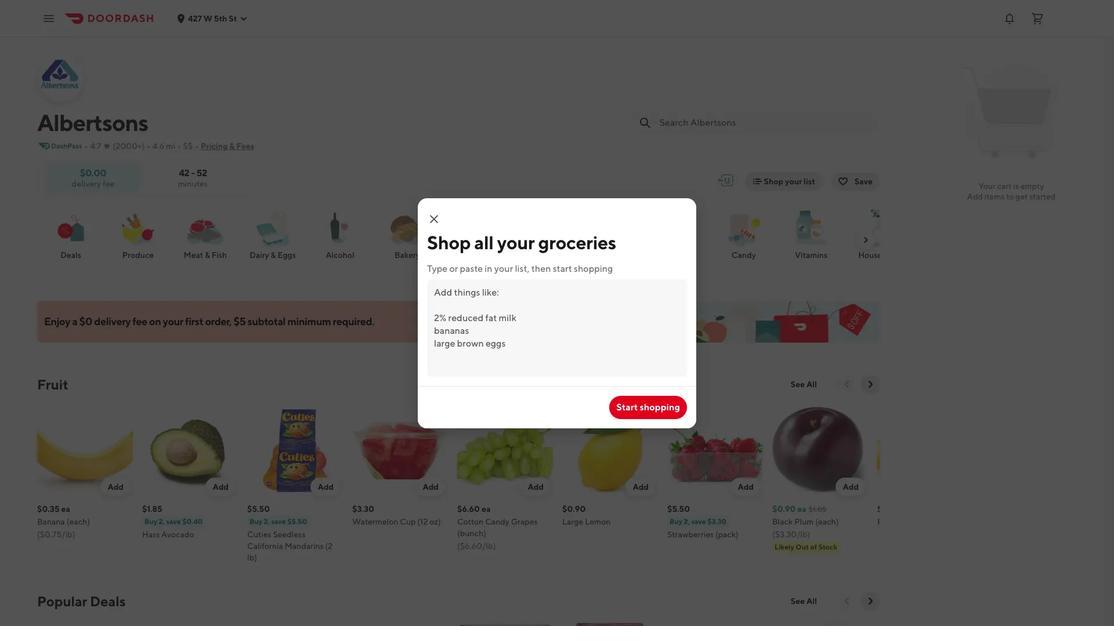 Task type: locate. For each thing, give the bounding box(es) containing it.
snacks image
[[656, 208, 697, 249]]

strawberries (pack) image
[[667, 403, 763, 499]]

see for popular deals
[[791, 597, 805, 606]]

household link
[[849, 208, 907, 261]]

2 save from the left
[[271, 518, 286, 526]]

buy inside $5.50 buy 2, save $3.30 strawberries (pack)
[[670, 518, 682, 526]]

close shop all your groceries image
[[427, 212, 441, 226]]

$5
[[234, 316, 246, 328]]

$0.90 up large
[[562, 505, 586, 514]]

$5.50 up the strawberries
[[667, 505, 690, 514]]

1 horizontal spatial (each)
[[815, 518, 839, 527]]

cotton
[[457, 518, 484, 527]]

of
[[810, 543, 817, 552]]

pantry image
[[454, 208, 496, 249]]

1 horizontal spatial $0.90
[[772, 505, 796, 514]]

save up seedless
[[271, 518, 286, 526]]

fruit
[[37, 377, 68, 393]]

Search Albertsons search field
[[659, 117, 868, 129]]

1 see all link from the top
[[784, 375, 824, 394]]

next button of carousel image
[[865, 379, 876, 390]]

(12 right watermelon
[[417, 518, 428, 527]]

$1.85
[[142, 505, 162, 514]]

$3.30 inside the $3.30 pineapple cup (12 oz)
[[877, 505, 899, 514]]

save inside $5.50 buy 2, save $5.50 cuties seedless california mandarins (2 lb)
[[271, 518, 286, 526]]

• right $$
[[195, 142, 198, 151]]

• right mi
[[177, 142, 181, 151]]

fee left the on
[[132, 316, 147, 328]]

delivery right $0
[[94, 316, 131, 328]]

stock
[[819, 543, 837, 552]]

1 vertical spatial candy
[[485, 518, 509, 527]]

1 see from the top
[[791, 380, 805, 389]]

1 vertical spatial see
[[791, 597, 805, 606]]

1 vertical spatial all
[[807, 597, 817, 606]]

• left 4.6
[[147, 142, 150, 151]]

1 horizontal spatial ea
[[482, 505, 491, 514]]

2, for hass
[[159, 518, 165, 526]]

frozen
[[529, 251, 555, 260]]

2, inside $5.50 buy 2, save $3.30 strawberries (pack)
[[684, 518, 690, 526]]

black
[[772, 518, 793, 527]]

0 horizontal spatial save
[[166, 518, 181, 526]]

$3.30 up pineapple
[[877, 505, 899, 514]]

buy up the strawberries
[[670, 518, 682, 526]]

buy
[[144, 518, 157, 526], [249, 518, 262, 526], [670, 518, 682, 526]]

2 see all link from the top
[[784, 592, 824, 611]]

save up avocado
[[166, 518, 181, 526]]

0 vertical spatial see all link
[[784, 375, 824, 394]]

1 horizontal spatial deals
[[90, 594, 126, 610]]

4.6
[[153, 142, 164, 151]]

1 cup from the left
[[400, 518, 416, 527]]

save button
[[831, 172, 880, 191]]

shopping
[[574, 263, 613, 274], [640, 402, 680, 413]]

0 vertical spatial fee
[[103, 179, 115, 188]]

shopping down drinks at the right top
[[574, 263, 613, 274]]

buy for strawberries
[[670, 518, 682, 526]]

oz) inside $3.30 watermelon cup (12 oz)
[[429, 518, 441, 527]]

oz)
[[429, 518, 441, 527], [946, 518, 957, 527]]

ea right $0.35
[[61, 505, 70, 514]]

0 horizontal spatial (each)
[[67, 518, 90, 527]]

$3.30 inside $5.50 buy 2, save $3.30 strawberries (pack)
[[707, 518, 727, 526]]

add
[[967, 192, 983, 201], [108, 483, 124, 492], [213, 483, 229, 492], [318, 483, 334, 492], [423, 483, 439, 492], [528, 483, 544, 492], [633, 483, 649, 492], [738, 483, 754, 492], [843, 483, 859, 492]]

watermelon cup (12 oz) image
[[352, 403, 448, 499]]

pricing & fees button
[[201, 137, 254, 155]]

2 horizontal spatial save
[[691, 518, 706, 526]]

2, up the strawberries
[[684, 518, 690, 526]]

save inside $5.50 buy 2, save $3.30 strawberries (pack)
[[691, 518, 706, 526]]

& for meat & fish
[[205, 251, 210, 260]]

cup right watermelon
[[400, 518, 416, 527]]

1 ea from the left
[[61, 505, 70, 514]]

meat
[[184, 251, 203, 260]]

0 horizontal spatial 2,
[[159, 518, 165, 526]]

ea right the $6.60
[[482, 505, 491, 514]]

all
[[474, 231, 494, 253]]

logo image
[[717, 171, 736, 190]]

(each) down $1.05
[[815, 518, 839, 527]]

& for dairy & eggs
[[271, 251, 276, 260]]

ea
[[61, 505, 70, 514], [482, 505, 491, 514], [797, 505, 806, 514]]

2, up cuties
[[264, 518, 270, 526]]

your left list
[[785, 177, 802, 186]]

3 2, from the left
[[684, 518, 690, 526]]

frozen link
[[513, 208, 571, 261]]

type
[[427, 263, 447, 274]]

delivery
[[72, 179, 101, 188], [94, 316, 131, 328]]

on
[[149, 316, 161, 328]]

add button
[[101, 478, 131, 497], [101, 478, 131, 497], [206, 478, 236, 497], [206, 478, 236, 497], [311, 478, 341, 497], [311, 478, 341, 497], [416, 478, 446, 497], [416, 478, 446, 497], [521, 478, 551, 497], [521, 478, 551, 497], [626, 478, 656, 497], [626, 478, 656, 497], [731, 478, 761, 497], [731, 478, 761, 497], [836, 478, 866, 497], [836, 478, 866, 497]]

started
[[1029, 192, 1056, 201]]

0 horizontal spatial fee
[[103, 179, 115, 188]]

3 buy from the left
[[670, 518, 682, 526]]

0 horizontal spatial $3.30
[[352, 505, 374, 514]]

2, inside '$1.85 buy 2, save $0.40 hass avocado'
[[159, 518, 165, 526]]

1 buy from the left
[[144, 518, 157, 526]]

& left 'fees'
[[229, 142, 235, 151]]

0 vertical spatial shop
[[764, 177, 783, 186]]

2 horizontal spatial $3.30
[[877, 505, 899, 514]]

cup inside the $3.30 pineapple cup (12 oz)
[[916, 518, 932, 527]]

oz) left cotton on the bottom of page
[[429, 518, 441, 527]]

2 horizontal spatial $5.50
[[667, 505, 690, 514]]

type or paste in your list, then start shopping
[[427, 263, 613, 274]]

1 • from the left
[[84, 142, 88, 151]]

ea up plum
[[797, 505, 806, 514]]

0 horizontal spatial buy
[[144, 518, 157, 526]]

$3.30 up (pack)
[[707, 518, 727, 526]]

deals down deals image
[[60, 251, 81, 260]]

add for cuties seedless california mandarins (2 lb)
[[318, 483, 334, 492]]

previous button of carousel image left next button of carousel image
[[841, 596, 853, 607]]

eggs
[[278, 251, 296, 260]]

1 horizontal spatial 2,
[[264, 518, 270, 526]]

1 (12 from the left
[[417, 518, 428, 527]]

2 previous button of carousel image from the top
[[841, 596, 853, 607]]

fee inside $0.00 delivery fee
[[103, 179, 115, 188]]

2 2, from the left
[[264, 518, 270, 526]]

1 vertical spatial previous button of carousel image
[[841, 596, 853, 607]]

(each)
[[67, 518, 90, 527], [815, 518, 839, 527]]

cup inside $3.30 watermelon cup (12 oz)
[[400, 518, 416, 527]]

2 $0.90 from the left
[[772, 505, 796, 514]]

minutes
[[178, 179, 208, 188]]

watermelon
[[352, 518, 398, 527]]

your up type or paste in your list, then start shopping
[[497, 231, 535, 253]]

1 2, from the left
[[159, 518, 165, 526]]

ea for $6.60 ea
[[482, 505, 491, 514]]

2 see all from the top
[[791, 597, 817, 606]]

empty retail cart image
[[957, 58, 1066, 167]]

ea inside $0.35 ea banana (each) ($0.75/lb)
[[61, 505, 70, 514]]

0 vertical spatial all
[[807, 380, 817, 389]]

$$
[[183, 142, 193, 151]]

previous button of carousel image left next button of carousel icon
[[841, 379, 853, 390]]

notification bell image
[[1003, 11, 1017, 25]]

0 horizontal spatial deals
[[60, 251, 81, 260]]

2 ea from the left
[[482, 505, 491, 514]]

3 save from the left
[[691, 518, 706, 526]]

cup right pineapple
[[916, 518, 932, 527]]

0 horizontal spatial &
[[205, 251, 210, 260]]

1 horizontal spatial cup
[[916, 518, 932, 527]]

list,
[[515, 263, 529, 274]]

1 vertical spatial shopping
[[640, 402, 680, 413]]

4.7
[[90, 142, 101, 151]]

pineapple
[[877, 518, 915, 527]]

california
[[247, 542, 283, 551]]

1 horizontal spatial oz)
[[946, 518, 957, 527]]

seedless
[[273, 530, 306, 540]]

0 horizontal spatial oz)
[[429, 518, 441, 527]]

dashpass
[[51, 142, 82, 150]]

fee down $0.00
[[103, 179, 115, 188]]

$5.50 for strawberries
[[667, 505, 690, 514]]

buy inside $5.50 buy 2, save $5.50 cuties seedless california mandarins (2 lb)
[[249, 518, 262, 526]]

add inside your cart is empty add items to get started
[[967, 192, 983, 201]]

0 vertical spatial candy
[[732, 251, 756, 260]]

1 vertical spatial delivery
[[94, 316, 131, 328]]

1 all from the top
[[807, 380, 817, 389]]

previous button of carousel image
[[841, 379, 853, 390], [841, 596, 853, 607]]

shopping right start
[[640, 402, 680, 413]]

candy image
[[723, 208, 765, 249]]

candy link
[[715, 208, 773, 261]]

$0.90 inside $0.90 large lemon
[[562, 505, 586, 514]]

vitamins image
[[790, 208, 832, 249]]

$0.40
[[182, 518, 203, 526]]

delivery down $0.00
[[72, 179, 101, 188]]

$0.35 ea banana (each) ($0.75/lb)
[[37, 505, 90, 540]]

2 horizontal spatial &
[[271, 251, 276, 260]]

drinks image
[[588, 208, 630, 249]]

$5.50 inside $5.50 buy 2, save $3.30 strawberries (pack)
[[667, 505, 690, 514]]

0 items, open order cart image
[[1030, 11, 1044, 25]]

0 vertical spatial deals
[[60, 251, 81, 260]]

$0.90
[[562, 505, 586, 514], [772, 505, 796, 514]]

1 horizontal spatial shop
[[764, 177, 783, 186]]

large
[[562, 518, 583, 527]]

$0.90 inside $0.90 ea $1.05 black plum (each) ($3.30/lb) likely out of stock
[[772, 505, 796, 514]]

$0.00 delivery fee
[[72, 167, 115, 188]]

your
[[785, 177, 802, 186], [497, 231, 535, 253], [494, 263, 513, 274], [163, 316, 183, 328]]

$0.90 for $0.90 large lemon
[[562, 505, 586, 514]]

1 horizontal spatial $3.30
[[707, 518, 727, 526]]

(12 inside $3.30 watermelon cup (12 oz)
[[417, 518, 428, 527]]

($0.75/lb)
[[37, 530, 75, 540]]

$0.90 up black
[[772, 505, 796, 514]]

fees
[[236, 142, 254, 151]]

shop for shop all your groceries
[[427, 231, 471, 253]]

all
[[807, 380, 817, 389], [807, 597, 817, 606]]

1 save from the left
[[166, 518, 181, 526]]

to
[[1006, 192, 1014, 201]]

• left 4.7
[[84, 142, 88, 151]]

1 horizontal spatial save
[[271, 518, 286, 526]]

2 oz) from the left
[[946, 518, 957, 527]]

candy right cotton on the bottom of page
[[485, 518, 509, 527]]

2 all from the top
[[807, 597, 817, 606]]

out
[[796, 543, 809, 552]]

mandarins
[[285, 542, 324, 551]]

household image
[[858, 208, 899, 249]]

0 horizontal spatial candy
[[485, 518, 509, 527]]

0 vertical spatial previous button of carousel image
[[841, 379, 853, 390]]

shop left list
[[764, 177, 783, 186]]

•
[[84, 142, 88, 151], [147, 142, 150, 151], [177, 142, 181, 151], [195, 142, 198, 151]]

is
[[1013, 182, 1019, 191]]

(2000+)
[[113, 142, 145, 151]]

0 horizontal spatial $0.90
[[562, 505, 586, 514]]

0 horizontal spatial $5.50
[[247, 505, 270, 514]]

2 buy from the left
[[249, 518, 262, 526]]

candy
[[732, 251, 756, 260], [485, 518, 509, 527]]

2, down $1.85
[[159, 518, 165, 526]]

hass avocado image
[[142, 403, 238, 499]]

2 horizontal spatial 2,
[[684, 518, 690, 526]]

0 vertical spatial see
[[791, 380, 805, 389]]

black plum (each) image
[[772, 403, 868, 499]]

2 horizontal spatial buy
[[670, 518, 682, 526]]

0 horizontal spatial (12
[[417, 518, 428, 527]]

1 vertical spatial shop
[[427, 231, 471, 253]]

ea for $0.35 ea
[[61, 505, 70, 514]]

(each) up ($0.75/lb)
[[67, 518, 90, 527]]

albertsons image
[[38, 57, 82, 101]]

$5.50 up seedless
[[287, 518, 307, 526]]

$5.50 up cuties
[[247, 505, 270, 514]]

0 vertical spatial shopping
[[574, 263, 613, 274]]

shop inside shop all your groceries dialog
[[427, 231, 471, 253]]

1 horizontal spatial buy
[[249, 518, 262, 526]]

all for fruit
[[807, 380, 817, 389]]

0 vertical spatial see all
[[791, 380, 817, 389]]

deals
[[60, 251, 81, 260], [90, 594, 126, 610]]

next image
[[861, 236, 870, 245]]

your right the on
[[163, 316, 183, 328]]

1 horizontal spatial shopping
[[640, 402, 680, 413]]

shopping inside button
[[640, 402, 680, 413]]

2 horizontal spatial ea
[[797, 505, 806, 514]]

$3.30 watermelon cup (12 oz)
[[352, 505, 441, 527]]

$3.30 inside $3.30 watermelon cup (12 oz)
[[352, 505, 374, 514]]

cuties seedless california mandarins (2 lb) image
[[247, 403, 343, 499]]

albertsons
[[37, 109, 148, 136]]

2, inside $5.50 buy 2, save $5.50 cuties seedless california mandarins (2 lb)
[[264, 518, 270, 526]]

1 vertical spatial see all link
[[784, 592, 824, 611]]

shop inside shop your list button
[[764, 177, 783, 186]]

2 (each) from the left
[[815, 518, 839, 527]]

candy down candy image
[[732, 251, 756, 260]]

oz) inside the $3.30 pineapple cup (12 oz)
[[946, 518, 957, 527]]

427 w 5th st
[[188, 14, 237, 23]]

0 vertical spatial delivery
[[72, 179, 101, 188]]

meat & fish image
[[185, 208, 226, 249]]

oz) right pineapple
[[946, 518, 957, 527]]

ea inside $6.60 ea cotton candy grapes (bunch) ($6.60/lb)
[[482, 505, 491, 514]]

1 horizontal spatial (12
[[934, 518, 944, 527]]

$0.35
[[37, 505, 60, 514]]

your inside button
[[785, 177, 802, 186]]

save up the strawberries
[[691, 518, 706, 526]]

1 vertical spatial see all
[[791, 597, 817, 606]]

banana
[[37, 518, 65, 527]]

$3.30 pineapple cup (12 oz)
[[877, 505, 957, 527]]

3 ea from the left
[[797, 505, 806, 514]]

fee
[[103, 179, 115, 188], [132, 316, 147, 328]]

$3.30 up watermelon
[[352, 505, 374, 514]]

deals image
[[50, 208, 92, 249]]

2, for strawberries
[[684, 518, 690, 526]]

1 horizontal spatial $5.50
[[287, 518, 307, 526]]

& left fish at the top
[[205, 251, 210, 260]]

1 oz) from the left
[[429, 518, 441, 527]]

0 horizontal spatial cup
[[400, 518, 416, 527]]

see all
[[791, 380, 817, 389], [791, 597, 817, 606]]

produce
[[122, 251, 154, 260]]

1 previous button of carousel image from the top
[[841, 379, 853, 390]]

buy down $1.85
[[144, 518, 157, 526]]

1 $0.90 from the left
[[562, 505, 586, 514]]

save inside '$1.85 buy 2, save $0.40 hass avocado'
[[166, 518, 181, 526]]

1 see all from the top
[[791, 380, 817, 389]]

buy up cuties
[[249, 518, 262, 526]]

save
[[855, 177, 873, 186]]

buy for cuties
[[249, 518, 262, 526]]

1 horizontal spatial fee
[[132, 316, 147, 328]]

deals right popular
[[90, 594, 126, 610]]

0 horizontal spatial shop
[[427, 231, 471, 253]]

(12 inside the $3.30 pineapple cup (12 oz)
[[934, 518, 944, 527]]

next button of carousel image
[[865, 596, 876, 607]]

shop up or
[[427, 231, 471, 253]]

3 • from the left
[[177, 142, 181, 151]]

2 see from the top
[[791, 597, 805, 606]]

2 (12 from the left
[[934, 518, 944, 527]]

$6.60
[[457, 505, 480, 514]]

1 (each) from the left
[[67, 518, 90, 527]]

buy inside '$1.85 buy 2, save $0.40 hass avocado'
[[144, 518, 157, 526]]

add for ($0.75/lb)
[[108, 483, 124, 492]]

order,
[[205, 316, 232, 328]]

cuties
[[247, 530, 271, 540]]

(12 right pineapple
[[934, 518, 944, 527]]

0 horizontal spatial ea
[[61, 505, 70, 514]]

open menu image
[[42, 11, 56, 25]]

& left "eggs"
[[271, 251, 276, 260]]

2 cup from the left
[[916, 518, 932, 527]]



Task type: describe. For each thing, give the bounding box(es) containing it.
Add your items text field
[[434, 286, 680, 370]]

52
[[196, 167, 207, 178]]

0 horizontal spatial shopping
[[574, 263, 613, 274]]

drinks link
[[580, 208, 638, 261]]

your
[[979, 182, 996, 191]]

1 vertical spatial fee
[[132, 316, 147, 328]]

in
[[485, 263, 492, 274]]

$0
[[79, 316, 92, 328]]

$0.90 large lemon
[[562, 505, 611, 527]]

dairy & eggs
[[250, 251, 296, 260]]

popular deals link
[[37, 592, 126, 611]]

see all link for fruit
[[784, 375, 824, 394]]

likely
[[775, 543, 794, 552]]

list
[[804, 177, 815, 186]]

cup for watermelon
[[400, 518, 416, 527]]

5th
[[214, 14, 227, 23]]

previous button of carousel image for popular deals
[[841, 596, 853, 607]]

$5.50 buy 2, save $3.30 strawberries (pack)
[[667, 505, 739, 540]]

42 - 52 minutes
[[178, 167, 208, 188]]

get
[[1015, 192, 1028, 201]]

lb)
[[247, 554, 257, 563]]

produce link
[[109, 208, 167, 261]]

banana (each) image
[[37, 403, 133, 499]]

required.
[[333, 316, 374, 328]]

st
[[229, 14, 237, 23]]

then
[[531, 263, 551, 274]]

lemon
[[585, 518, 611, 527]]

see for fruit
[[791, 380, 805, 389]]

plum
[[794, 518, 814, 527]]

shop all your groceries
[[427, 231, 616, 253]]

alcohol
[[326, 251, 354, 260]]

fish
[[212, 251, 227, 260]]

w
[[204, 14, 212, 23]]

or
[[449, 263, 458, 274]]

• 4.6 mi • $$ • pricing & fees
[[147, 142, 254, 151]]

dairy & eggs link
[[244, 208, 302, 261]]

shop your list button
[[745, 172, 822, 191]]

cup for pineapple
[[916, 518, 932, 527]]

save for seedless
[[271, 518, 286, 526]]

delivery inside $0.00 delivery fee
[[72, 179, 101, 188]]

start
[[553, 263, 572, 274]]

enjoy a $0 delivery fee on your first order, $5 subtotal minimum required.
[[44, 316, 374, 328]]

($3.30/lb)
[[772, 530, 810, 540]]

see all for popular deals
[[791, 597, 817, 606]]

see all link for popular deals
[[784, 592, 824, 611]]

shop for shop your list
[[764, 177, 783, 186]]

vitamins link
[[782, 208, 840, 261]]

4 • from the left
[[195, 142, 198, 151]]

(each) inside $0.90 ea $1.05 black plum (each) ($3.30/lb) likely out of stock
[[815, 518, 839, 527]]

grapes
[[511, 518, 538, 527]]

subtotal
[[248, 316, 286, 328]]

bakery
[[394, 251, 420, 260]]

-
[[191, 167, 195, 178]]

add for ($3.30/lb)
[[843, 483, 859, 492]]

your cart is empty add items to get started
[[967, 182, 1056, 201]]

meat & fish
[[184, 251, 227, 260]]

add for ($6.60/lb)
[[528, 483, 544, 492]]

(pack)
[[715, 530, 739, 540]]

avocado
[[161, 530, 194, 540]]

produce image
[[117, 208, 159, 249]]

1 horizontal spatial &
[[229, 142, 235, 151]]

$0.00
[[80, 167, 106, 178]]

items
[[985, 192, 1005, 201]]

mi
[[166, 142, 175, 151]]

2 • from the left
[[147, 142, 150, 151]]

$3.30 for $3.30 watermelon cup (12 oz)
[[352, 505, 374, 514]]

candy inside $6.60 ea cotton candy grapes (bunch) ($6.60/lb)
[[485, 518, 509, 527]]

alcohol link
[[311, 208, 369, 261]]

add for hass avocado
[[213, 483, 229, 492]]

cart
[[997, 182, 1012, 191]]

a
[[72, 316, 77, 328]]

42
[[179, 167, 189, 178]]

alcohol image
[[319, 208, 361, 249]]

vitamins
[[795, 251, 827, 260]]

$0.90 for $0.90 ea $1.05 black plum (each) ($3.30/lb) likely out of stock
[[772, 505, 796, 514]]

(each) inside $0.35 ea banana (each) ($0.75/lb)
[[67, 518, 90, 527]]

dairy
[[250, 251, 269, 260]]

(2
[[325, 542, 333, 551]]

$0.90 ea $1.05 black plum (each) ($3.30/lb) likely out of stock
[[772, 505, 839, 552]]

frozen image
[[521, 208, 563, 249]]

$5.50 buy 2, save $5.50 cuties seedless california mandarins (2 lb)
[[247, 505, 333, 563]]

deals link
[[42, 208, 100, 261]]

shop all your groceries dialog
[[418, 198, 696, 428]]

($6.60/lb)
[[457, 542, 496, 551]]

pantry
[[462, 251, 487, 260]]

bakery image
[[386, 208, 428, 249]]

popular deals
[[37, 594, 126, 610]]

(12 for $3.30 pineapple cup (12 oz)
[[934, 518, 944, 527]]

large lemon image
[[562, 403, 658, 499]]

see all for fruit
[[791, 380, 817, 389]]

buy for hass
[[144, 518, 157, 526]]

427 w 5th st button
[[176, 14, 249, 23]]

save for avocado
[[166, 518, 181, 526]]

your right in
[[494, 263, 513, 274]]

(12 for $3.30 watermelon cup (12 oz)
[[417, 518, 428, 527]]

$5.50 for cuties
[[247, 505, 270, 514]]

cotton candy grapes (bunch) image
[[457, 403, 553, 499]]

pantry link
[[446, 208, 504, 261]]

$3.30 for $3.30 pineapple cup (12 oz)
[[877, 505, 899, 514]]

pricing
[[201, 142, 228, 151]]

start
[[616, 402, 638, 413]]

2, for cuties
[[264, 518, 270, 526]]

previous button of carousel image for fruit
[[841, 379, 853, 390]]

$1.05
[[809, 505, 827, 514]]

all for popular deals
[[807, 597, 817, 606]]

dairy & eggs image
[[252, 208, 294, 249]]

paste
[[460, 263, 483, 274]]

popular
[[37, 594, 87, 610]]

oz) for $3.30 watermelon cup (12 oz)
[[429, 518, 441, 527]]

oz) for $3.30 pineapple cup (12 oz)
[[946, 518, 957, 527]]

drinks
[[597, 251, 621, 260]]

$6.60 ea cotton candy grapes (bunch) ($6.60/lb)
[[457, 505, 538, 551]]

427
[[188, 14, 202, 23]]

1 vertical spatial deals
[[90, 594, 126, 610]]

ea inside $0.90 ea $1.05 black plum (each) ($3.30/lb) likely out of stock
[[797, 505, 806, 514]]

add for strawberries (pack)
[[738, 483, 754, 492]]

fruit link
[[37, 375, 68, 394]]

save for (pack)
[[691, 518, 706, 526]]

first
[[185, 316, 203, 328]]

minimum
[[287, 316, 331, 328]]

bakery link
[[378, 208, 436, 261]]

1 horizontal spatial candy
[[732, 251, 756, 260]]



Task type: vqa. For each thing, say whether or not it's contained in the screenshot.


